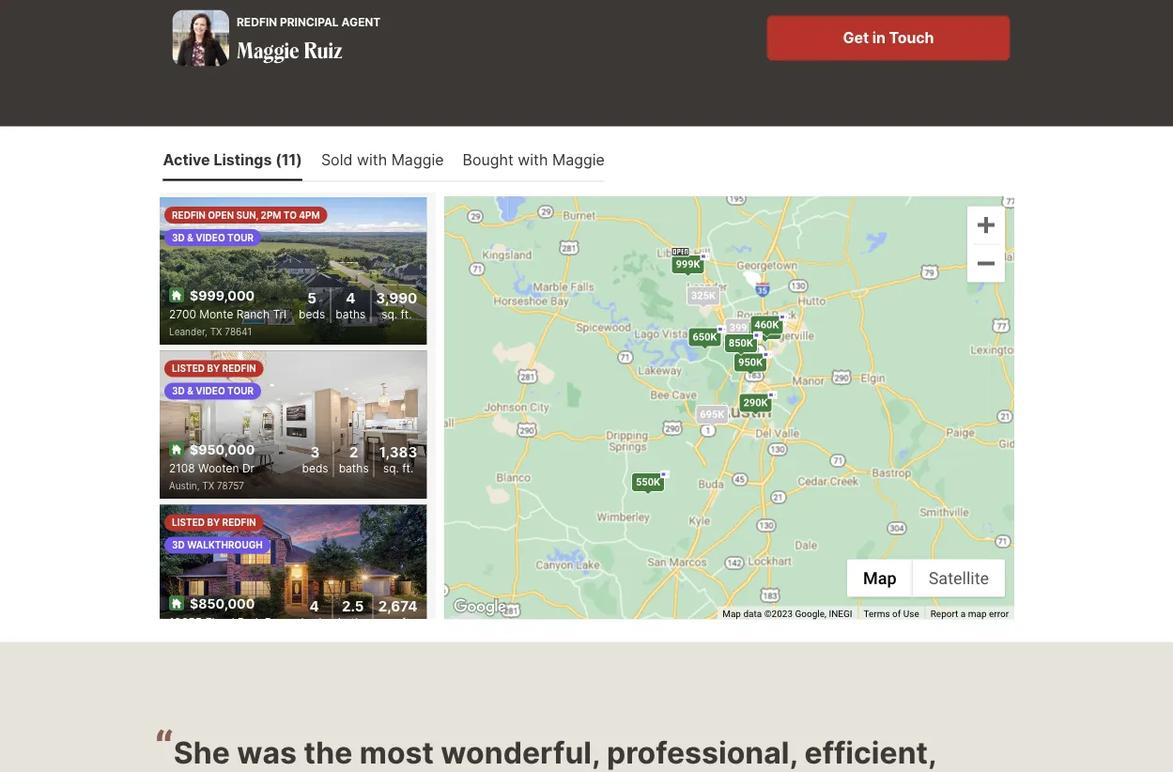 Task type: locate. For each thing, give the bounding box(es) containing it.
2 vertical spatial 3d
[[171, 539, 184, 550]]

map left data
[[723, 608, 741, 619]]

1 vertical spatial listed by redfin
[[171, 517, 256, 528]]

399k
[[730, 321, 754, 333]]

listings
[[214, 151, 272, 169]]

2 video from the top
[[195, 385, 225, 397]]

1 horizontal spatial map
[[863, 568, 897, 588]]

terms of use link
[[864, 608, 919, 619]]

1 vertical spatial listed
[[171, 517, 204, 528]]

redfin
[[171, 209, 205, 220], [222, 363, 256, 374], [222, 517, 256, 528]]

photo of 10655 floral park dr, austin, tx 78759 image
[[159, 504, 426, 652], [426, 504, 693, 652]]

350k
[[753, 324, 777, 336]]

photo of 2108 wooten dr, austin, tx 78757 image
[[159, 351, 426, 498], [426, 351, 693, 498]]

&
[[187, 231, 193, 243], [187, 385, 193, 397]]

3d
[[171, 231, 184, 243], [171, 385, 184, 397], [171, 539, 184, 550]]

1 3d from the top
[[171, 231, 184, 243]]

tour for redfin
[[227, 385, 253, 397]]

2 listed by redfin from the top
[[171, 517, 256, 528]]

active listings (11)
[[163, 151, 302, 169]]

get in touch
[[843, 29, 934, 47]]

inegi
[[829, 608, 853, 619]]

1 by from the top
[[207, 363, 220, 374]]

1 vertical spatial tour
[[227, 385, 253, 397]]

menu bar
[[847, 559, 1005, 597]]

0 vertical spatial map
[[863, 568, 897, 588]]

listed by redfin
[[171, 363, 256, 374], [171, 517, 256, 528]]

1 vertical spatial video
[[195, 385, 225, 397]]

by
[[207, 363, 220, 374], [207, 517, 220, 528]]

use
[[904, 608, 919, 619]]

1 horizontal spatial with
[[518, 151, 548, 169]]

1 tour from the top
[[227, 231, 253, 243]]

0 vertical spatial tour
[[227, 231, 253, 243]]

325k
[[692, 289, 716, 301]]

sold
[[321, 151, 353, 169]]

2 vertical spatial redfin
[[222, 517, 256, 528]]

1 vertical spatial &
[[187, 385, 193, 397]]

maggie ruiz, redfin principal agent image
[[172, 10, 229, 66]]

map data ©2023 google, inegi
[[723, 608, 853, 619]]

3d walkthrough
[[171, 539, 262, 550]]

she was the most wonderful, professional, efficient,
[[174, 734, 972, 772]]

redfin principal agent maggie ruiz
[[237, 15, 381, 64]]

0 vertical spatial video
[[195, 231, 225, 243]]

tour
[[227, 231, 253, 243], [227, 385, 253, 397]]

video for open
[[195, 231, 225, 243]]

1 vertical spatial map
[[723, 608, 741, 619]]

redfin
[[237, 15, 277, 29]]

touch
[[889, 29, 934, 47]]

3d & video tour for by
[[171, 385, 253, 397]]

map button
[[847, 559, 913, 597]]

maggie left bought
[[391, 151, 444, 169]]

2 photo of 2108 wooten dr, austin, tx 78757 image from the left
[[426, 351, 693, 498]]

2 & from the top
[[187, 385, 193, 397]]

0 vertical spatial listed
[[171, 363, 204, 374]]

map inside map popup button
[[863, 568, 897, 588]]

with right sold
[[357, 151, 387, 169]]

1 & from the top
[[187, 231, 193, 243]]

satellite
[[929, 568, 989, 588]]

she
[[174, 734, 230, 771]]

terms of use
[[864, 608, 919, 619]]

listed for walkthrough
[[171, 517, 204, 528]]

0 vertical spatial 3d & video tour
[[171, 231, 253, 243]]

with right bought
[[518, 151, 548, 169]]

map up terms
[[863, 568, 897, 588]]

2 3d & video tour from the top
[[171, 385, 253, 397]]

1 with from the left
[[357, 151, 387, 169]]

maggie down redfin
[[237, 35, 299, 64]]

1 listed from the top
[[171, 363, 204, 374]]

video for by
[[195, 385, 225, 397]]

redfin for walkthrough
[[222, 517, 256, 528]]

1 photo of 2108 wooten dr, austin, tx 78757 image from the left
[[159, 351, 426, 498]]

map for map
[[863, 568, 897, 588]]

0 horizontal spatial map
[[723, 608, 741, 619]]

listed by redfin for &
[[171, 363, 256, 374]]

1 listed by redfin from the top
[[171, 363, 256, 374]]

of
[[893, 608, 901, 619]]

1 video from the top
[[195, 231, 225, 243]]

redfin for &
[[222, 363, 256, 374]]

most
[[360, 734, 434, 771]]

listed for &
[[171, 363, 204, 374]]

maggie right bought
[[552, 151, 605, 169]]

2 by from the top
[[207, 517, 220, 528]]

2 listed from the top
[[171, 517, 204, 528]]

1 horizontal spatial maggie
[[391, 151, 444, 169]]

550k
[[636, 476, 661, 488]]

0 vertical spatial by
[[207, 363, 220, 374]]

professional,
[[607, 734, 798, 771]]

2 horizontal spatial maggie
[[552, 151, 605, 169]]

3 3d from the top
[[171, 539, 184, 550]]

2 photo of 10655 floral park dr, austin, tx 78759 image from the left
[[426, 504, 693, 652]]

video
[[195, 231, 225, 243], [195, 385, 225, 397]]

1 vertical spatial by
[[207, 517, 220, 528]]

1 vertical spatial 3d
[[171, 385, 184, 397]]

0 vertical spatial listed by redfin
[[171, 363, 256, 374]]

with
[[357, 151, 387, 169], [518, 151, 548, 169]]

0 horizontal spatial with
[[357, 151, 387, 169]]

0 vertical spatial 3d
[[171, 231, 184, 243]]

listed by redfin for walkthrough
[[171, 517, 256, 528]]

listed
[[171, 363, 204, 374], [171, 517, 204, 528]]

1 vertical spatial 3d & video tour
[[171, 385, 253, 397]]

0 vertical spatial &
[[187, 231, 193, 243]]

maggie
[[237, 35, 299, 64], [391, 151, 444, 169], [552, 151, 605, 169]]

2 tour from the top
[[227, 385, 253, 397]]

map
[[863, 568, 897, 588], [723, 608, 741, 619]]

3d & video tour
[[171, 231, 253, 243], [171, 385, 253, 397]]

2 with from the left
[[518, 151, 548, 169]]

2pm
[[260, 209, 281, 220]]

0 horizontal spatial maggie
[[237, 35, 299, 64]]

1 vertical spatial redfin
[[222, 363, 256, 374]]

wonderful,
[[441, 734, 600, 771]]

get in touch button
[[767, 16, 1010, 61]]

1 3d & video tour from the top
[[171, 231, 253, 243]]

map
[[968, 608, 987, 619]]

photo of 2700 monte ranch trl, leander, tx 78641 image
[[159, 197, 426, 344], [426, 197, 693, 344]]



Task type: vqa. For each thing, say whether or not it's contained in the screenshot.
maggie corresponding to Sold with Maggie
yes



Task type: describe. For each thing, give the bounding box(es) containing it.
3d & video tour for open
[[171, 231, 253, 243]]

google image
[[449, 595, 511, 619]]

950k
[[739, 356, 763, 368]]

maggie for bought with maggie
[[552, 151, 605, 169]]

ruiz
[[304, 35, 342, 64]]

4pm
[[299, 209, 320, 220]]

the
[[304, 734, 353, 771]]

with for sold
[[357, 151, 387, 169]]

& for redfin
[[187, 231, 193, 243]]

bought with maggie
[[463, 151, 605, 169]]

2 photo of 2700 monte ranch trl, leander, tx 78641 image from the left
[[426, 197, 693, 344]]

redfin open sun, 2pm to 4pm
[[171, 209, 320, 220]]

by for &
[[207, 363, 220, 374]]

maggie for sold with maggie
[[391, 151, 444, 169]]

efficient,
[[805, 734, 936, 771]]

(11)
[[275, 151, 302, 169]]

1 photo of 2700 monte ranch trl, leander, tx 78641 image from the left
[[159, 197, 426, 344]]

0 vertical spatial redfin
[[171, 209, 205, 220]]

error
[[989, 608, 1009, 619]]

data
[[744, 608, 762, 619]]

google,
[[795, 608, 827, 619]]

with for bought
[[518, 151, 548, 169]]

999k
[[676, 258, 700, 270]]

was
[[237, 734, 297, 771]]

menu bar containing map
[[847, 559, 1005, 597]]

695k
[[700, 408, 725, 420]]

principal
[[280, 15, 339, 29]]

850k
[[729, 337, 753, 349]]

1 photo of 10655 floral park dr, austin, tx 78759 image from the left
[[159, 504, 426, 652]]

terms
[[864, 608, 890, 619]]

bought
[[463, 151, 514, 169]]

460k
[[755, 319, 779, 330]]

report
[[931, 608, 959, 619]]

map for map data ©2023 google, inegi
[[723, 608, 741, 619]]

& for listed
[[187, 385, 193, 397]]

tour for sun,
[[227, 231, 253, 243]]

walkthrough
[[187, 539, 262, 550]]

report a map error link
[[931, 608, 1009, 619]]

sun,
[[236, 209, 258, 220]]

report a map error
[[931, 608, 1009, 619]]

290k
[[744, 397, 768, 408]]

to
[[283, 209, 296, 220]]

open
[[207, 209, 234, 220]]

maggie inside redfin principal agent maggie ruiz
[[237, 35, 299, 64]]

get
[[843, 29, 869, 47]]

2 3d from the top
[[171, 385, 184, 397]]

in
[[872, 29, 886, 47]]

sold with maggie
[[321, 151, 444, 169]]

agent
[[341, 15, 381, 29]]

by for walkthrough
[[207, 517, 220, 528]]

650k
[[693, 331, 717, 343]]

active
[[163, 151, 210, 169]]

a
[[961, 608, 966, 619]]

map region
[[267, 0, 1173, 699]]

satellite button
[[913, 559, 1005, 597]]

©2023
[[764, 608, 793, 619]]



